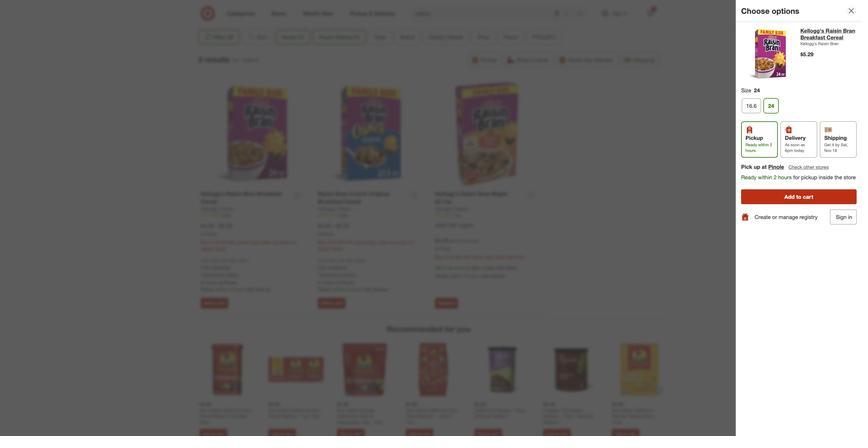 Task type: describe. For each thing, give the bounding box(es) containing it.
soon inside "get it as soon as 6pm today with shipt ready within 2 hours with pickup"
[[454, 265, 465, 271]]

stock for breakfast
[[323, 280, 335, 285]]

only for kellogg's raisin bran breakfast cereal
[[201, 258, 209, 263]]

12oz inside "$3.49 organic thompson raisins - 12oz - good & gather™"
[[563, 413, 573, 419]]

cereal for kellogg's raisin bran breakfast cereal kellogg's raisin bran
[[827, 34, 844, 41]]

shipt
[[506, 265, 517, 271]]

golden
[[612, 413, 628, 419]]

select for cereal
[[201, 246, 214, 252]]

& inside "$3.49 organic thompson raisins - 12oz - good & gather™"
[[591, 413, 594, 419]]

3 results for "raisins"
[[198, 55, 260, 64]]

$4.59
[[475, 401, 486, 407]]

california for –
[[222, 407, 242, 413]]

shipping for shipping
[[634, 57, 655, 63]]

day
[[584, 57, 593, 63]]

pinole button
[[769, 163, 785, 171]]

in for kellogg's raisin bran breakfast cereal
[[201, 280, 205, 285]]

pinole inside the 'choose options' dialog
[[769, 164, 785, 170]]

$2.99
[[406, 401, 417, 407]]

1 vertical spatial kellogg's raisin bran breakfast cereal link
[[201, 190, 289, 206]]

store inside the shop in store button
[[537, 57, 549, 63]]

cereal for kellogg's raisin bran breakfast cereal
[[201, 198, 218, 205]]

maid for sun-maid california sun- dried raisins - .05oz / 12ct
[[416, 407, 427, 413]]

bran inside kellogg's raisin bran maple - 22.1oz
[[478, 190, 490, 197]]

kellogg's raisin bran for kellogg's raisin bran breakfast cereal
[[201, 206, 246, 212]]

$5.29 inside the 'choose options' dialog
[[801, 51, 814, 58]]

1283
[[339, 213, 348, 218]]

cart inside the 'choose options' dialog
[[804, 193, 814, 200]]

up
[[754, 164, 761, 170]]

1oz
[[301, 413, 308, 419]]

day inside the $5.29 ( $0.24 /ounce ) at pinole buy 2 for $9 with same-day order services
[[486, 254, 493, 260]]

canister
[[229, 413, 247, 419]]

options
[[772, 6, 800, 15]]

1 link
[[643, 6, 658, 21]]

pick
[[742, 164, 753, 170]]

size 24
[[742, 87, 761, 94]]

in for shop
[[531, 57, 535, 63]]

cart for raisin bran crunch original breakfast cereal
[[335, 301, 343, 306]]

raisins inside $2.39 sun-maid natural california raisins resealable bag -10oz
[[358, 413, 374, 419]]

by
[[836, 142, 840, 147]]

soon inside delivery as soon as 6pm today
[[791, 142, 800, 147]]

raisin bran crunch original breakfast cereal link
[[318, 190, 406, 206]]

bran inside raisin bran crunch original breakfast cereal
[[336, 190, 348, 197]]

–
[[248, 413, 251, 419]]

order inside the $5.29 ( $0.24 /ounce ) at pinole buy 2 for $9 with same-day order services
[[494, 254, 506, 260]]

kellogg's raisin bran breakfast cereal
[[201, 190, 282, 205]]

/ounce
[[463, 238, 477, 244]]

to inside the 'choose options' dialog
[[797, 193, 802, 200]]

2 inside pickup ready within 2 hours
[[771, 142, 773, 147]]

kellogg's raisin bran maple - 22.1oz
[[435, 190, 511, 205]]

only ships with $35 orders free shipping * * exclusions apply. in stock at  pinole ready within 2 hours with pickup for breakfast
[[318, 258, 388, 292]]

sat,
[[842, 142, 849, 147]]

in for sign
[[849, 214, 853, 220]]

ships for cereal
[[210, 258, 220, 263]]

create
[[755, 214, 771, 220]]

sort
[[257, 34, 268, 40]]

$2.39 for $2.39 sun-maid natural california raisins resealable bag -10oz
[[337, 401, 349, 407]]

0 horizontal spatial 24
[[755, 87, 761, 94]]

$2.39 sun-maid natural california raisins resealable bag -10oz
[[337, 401, 384, 425]]

at inside the 'choose options' dialog
[[762, 164, 767, 170]]

kellogg's raisin bran link for kellogg's raisin bran maple - 22.1oz
[[435, 206, 480, 212]]

apply. for cereal
[[226, 272, 239, 277]]

1 (1) from the left
[[298, 34, 304, 40]]

sun- inside $4.99 sun-maid california golden raisins box - 12oz
[[612, 407, 622, 413]]

shipping for breakfast
[[329, 265, 347, 270]]

$4.29 - $5.29 at pinole buy 2 for $9 with same-day order services on select items for bran
[[201, 222, 297, 252]]

$4.49 sun-maid california sun- dried raisins canister – 20oz
[[200, 401, 253, 425]]

you
[[457, 324, 471, 334]]

same- inside the $5.29 ( $0.24 /ounce ) at pinole buy 2 for $9 with same-day order services
[[472, 254, 486, 260]]

dried for sun-maid california sun- dried raisins - .05oz / 12ct
[[406, 413, 417, 419]]

delivery as soon as 6pm today
[[786, 134, 806, 153]]

$4.99 sun-maid california golden raisins box - 12oz
[[612, 401, 657, 425]]

filter (2) button
[[198, 30, 239, 45]]

the
[[835, 174, 843, 181]]

it for deliver it
[[453, 301, 455, 306]]

results
[[205, 55, 230, 64]]

get inside "get it as soon as 6pm today with shipt ready within 2 hours with pickup"
[[435, 265, 443, 271]]

6pm inside "get it as soon as 6pm today with shipt ready within 2 hours with pickup"
[[472, 265, 482, 271]]

order for raisin bran crunch original breakfast cereal
[[377, 239, 388, 245]]

.05oz
[[438, 413, 450, 419]]

store inside the 'choose options' dialog
[[844, 174, 857, 181]]

original
[[370, 190, 390, 197]]

2 sun- from the left
[[243, 407, 253, 413]]

box
[[645, 413, 654, 419]]

kellogg's raisin bran for raisin bran crunch original breakfast cereal
[[318, 206, 363, 212]]

same day delivery
[[568, 57, 614, 63]]

- inside "$2.99 sun-maid california sun- dried raisins - .05oz / 12ct"
[[435, 413, 437, 419]]

pickup ready within 2 hours
[[746, 134, 773, 153]]

gather™ inside "$3.49 organic thompson raisins - 12oz - good & gather™"
[[543, 419, 561, 425]]

$2.39 for $2.39 sun-maid california sun- dried raisins - 1oz / 6ct
[[268, 401, 280, 407]]

day for kellogg's raisin bran breakfast cereal
[[251, 239, 259, 245]]

recommended for you
[[387, 324, 471, 334]]

ready within 2 hours for pickup inside the store
[[742, 174, 857, 181]]

fpo/apo button
[[527, 30, 562, 45]]

same- for cereal
[[238, 239, 251, 245]]

raisin bran crunch original breakfast cereal
[[318, 190, 390, 205]]

breakfast for kellogg's raisin bran breakfast cereal
[[257, 190, 282, 197]]

california for .05oz
[[428, 407, 448, 413]]

needs
[[448, 34, 464, 40]]

$3.49 organic thompson raisins - 12oz - good & gather™
[[543, 401, 594, 425]]

kellogg's inside kellogg's raisin bran maple - 22.1oz
[[435, 190, 459, 197]]

check other stores
[[789, 164, 830, 170]]

12ct
[[406, 419, 415, 425]]

sign in
[[837, 214, 853, 220]]

raisin inside "kellogg's raisin bran breakfast cereal"
[[226, 190, 242, 197]]

manage
[[779, 214, 799, 220]]

deliver
[[439, 301, 452, 306]]

"raisins"
[[241, 57, 260, 63]]

free for cereal
[[201, 265, 210, 270]]

$2.39 sun-maid california sun- dried raisins - 1oz / 6ct
[[268, 401, 322, 419]]

at inside the $5.29 ( $0.24 /ounce ) at pinole buy 2 for $9 with same-day order services
[[435, 246, 439, 251]]

only ships with $35 orders free shipping * * exclusions apply. in stock at  pinole ready within 2 hours with pickup for cereal
[[201, 258, 271, 292]]

- inside kellogg's raisin bran maple - 22.1oz
[[509, 190, 511, 197]]

order for kellogg's raisin bran breakfast cereal
[[260, 239, 271, 245]]

exclusions for breakfast
[[320, 272, 342, 277]]

deals
[[282, 34, 297, 40]]

dietary needs button
[[423, 30, 469, 45]]

choose
[[742, 6, 770, 15]]

flavor
[[504, 34, 519, 40]]

flavor button
[[498, 30, 524, 45]]

pickup for pickup
[[481, 57, 497, 63]]

)
[[477, 238, 479, 244]]

sign in button
[[831, 210, 857, 224]]

add for raisin bran crunch original breakfast cereal
[[321, 301, 329, 306]]

maple
[[492, 190, 507, 197]]

1 horizontal spatial kellogg's raisin bran breakfast cereal link
[[801, 27, 857, 41]]

kellogg's raisin bran maple - 22.1oz link
[[435, 190, 524, 206]]

services for raisin bran crunch original breakfast cereal
[[390, 239, 407, 245]]

24 link
[[764, 98, 779, 113]]

delivery inside the 'choose options' dialog
[[786, 134, 806, 141]]

ebt
[[449, 222, 458, 228]]

nov
[[825, 148, 832, 153]]

snap ebt eligible
[[435, 222, 474, 228]]

maid for sun-maid california golden raisins box - 12oz
[[622, 407, 633, 413]]

3 sun- from the left
[[268, 407, 279, 413]]

kellogg's raisin bran link for raisin bran crunch original breakfast cereal
[[318, 206, 363, 212]]

6ct
[[313, 413, 319, 419]]

size
[[742, 87, 752, 94]]

pickup for pickup ready within 2 hours
[[746, 134, 764, 141]]

deliver it button
[[435, 298, 458, 309]]

sort button
[[242, 30, 273, 45]]

add inside the 'choose options' dialog
[[785, 193, 795, 200]]

$9 for cereal
[[221, 239, 226, 245]]

(
[[450, 238, 451, 244]]

1 horizontal spatial as
[[466, 265, 471, 271]]

get inside shipping get it by sat, nov 18
[[825, 142, 832, 147]]

snap
[[435, 222, 448, 228]]

or
[[773, 214, 778, 220]]

to for raisin bran crunch original breakfast cereal
[[330, 301, 334, 306]]

resealable
[[337, 419, 360, 425]]

pick up at pinole
[[742, 164, 785, 170]]

1 vertical spatial 24
[[769, 102, 775, 109]]

breakfast inside raisin bran crunch original breakfast cereal
[[318, 198, 343, 205]]

$5.29 ( $0.24 /ounce ) at pinole buy 2 for $9 with same-day order services
[[435, 237, 525, 260]]

$35 for cereal
[[230, 258, 236, 263]]

2 inside the $5.29 ( $0.24 /ounce ) at pinole buy 2 for $9 with same-day order services
[[445, 254, 448, 260]]

What can we help you find? suggestions appear below search field
[[412, 6, 580, 21]]

$4.59 california raisins - 20oz - good & gather™
[[475, 401, 529, 419]]

raisin inside raisin bran crunch original breakfast cereal
[[318, 190, 334, 197]]

20oz inside $4.59 california raisins - 20oz - good & gather™
[[516, 407, 526, 413]]

sun- inside $2.39 sun-maid natural california raisins resealable bag -10oz
[[337, 407, 347, 413]]

for inside 3 results for "raisins"
[[233, 57, 239, 63]]

1345 link
[[201, 212, 305, 218]]

2 (1) from the left
[[354, 34, 360, 40]]

only for raisin bran crunch original breakfast cereal
[[318, 258, 326, 263]]

$3.49
[[543, 401, 555, 407]]

raisins inside "$2.99 sun-maid california sun- dried raisins - .05oz / 12ct"
[[419, 413, 434, 419]]

shipping for shipping get it by sat, nov 18
[[825, 134, 848, 141]]

0 horizontal spatial as
[[448, 265, 453, 271]]

$5.29 down '1345'
[[219, 222, 232, 229]]

exclusions for cereal
[[203, 272, 225, 277]]

raisins inside $4.59 california raisins - 20oz - good & gather™
[[496, 407, 511, 413]]



Task type: locate. For each thing, give the bounding box(es) containing it.
$4.29
[[201, 222, 214, 229], [318, 222, 331, 229]]

0 horizontal spatial buy
[[201, 239, 209, 245]]

day up "get it as soon as 6pm today with shipt ready within 2 hours with pickup"
[[486, 254, 493, 260]]

2 in from the left
[[318, 280, 322, 285]]

2 ships from the left
[[328, 258, 337, 263]]

delivery right day
[[595, 57, 614, 63]]

in for raisin bran crunch original breakfast cereal
[[318, 280, 322, 285]]

1 only from the left
[[201, 258, 209, 263]]

1283 link
[[318, 212, 422, 218]]

today inside delivery as soon as 6pm today
[[795, 148, 805, 153]]

1 horizontal spatial gather™
[[543, 419, 561, 425]]

shipping
[[212, 265, 230, 270], [329, 265, 347, 270]]

california up '.05oz'
[[428, 407, 448, 413]]

raisins inside "$3.49 organic thompson raisins - 12oz - good & gather™"
[[543, 413, 559, 419]]

0 horizontal spatial kellogg's raisin bran breakfast cereal link
[[201, 190, 289, 206]]

good inside "$3.49 organic thompson raisins - 12oz - good & gather™"
[[578, 413, 590, 419]]

1 horizontal spatial stock
[[323, 280, 335, 285]]

fpo/apo
[[533, 34, 556, 40]]

2 shipping from the left
[[329, 265, 347, 270]]

add to cart for raisin bran crunch original breakfast cereal
[[321, 301, 343, 306]]

2 horizontal spatial order
[[494, 254, 506, 260]]

dried up 12ct at the bottom of the page
[[406, 413, 417, 419]]

rating
[[336, 34, 352, 40]]

filter (2)
[[213, 34, 234, 40]]

1 horizontal spatial kellogg's raisin bran link
[[318, 206, 363, 212]]

0 vertical spatial soon
[[791, 142, 800, 147]]

shop in store button
[[504, 53, 553, 67]]

2 apply. from the left
[[344, 272, 356, 277]]

0 horizontal spatial shipping
[[634, 57, 655, 63]]

sun-maid natural california raisins resealable bag -10oz image
[[337, 342, 392, 397], [337, 342, 392, 397]]

same- for breakfast
[[355, 239, 368, 245]]

/ right '.05oz'
[[451, 413, 453, 419]]

$5.29 down 1283
[[336, 222, 350, 229]]

dried right –
[[268, 413, 280, 419]]

as
[[802, 142, 806, 147], [448, 265, 453, 271], [466, 265, 471, 271]]

1 horizontal spatial delivery
[[786, 134, 806, 141]]

0 horizontal spatial $4.29 - $5.29 at pinole buy 2 for $9 with same-day order services on select items
[[201, 222, 297, 252]]

add to cart button for kellogg's raisin bran breakfast cereal
[[201, 298, 229, 309]]

today up check at right
[[795, 148, 805, 153]]

california inside $2.39 sun-maid natural california raisins resealable bag -10oz
[[337, 413, 357, 419]]

1 horizontal spatial &
[[591, 413, 594, 419]]

1 $35 from the left
[[230, 258, 236, 263]]

1 horizontal spatial $35
[[347, 258, 353, 263]]

1 horizontal spatial free
[[318, 265, 328, 270]]

orders for breakfast
[[354, 258, 366, 263]]

sun-maid california sun-dried raisins - 1oz / 6ct image
[[268, 342, 324, 397], [268, 342, 324, 397]]

2 exclusions apply. link from the left
[[320, 272, 356, 277]]

day for raisin bran crunch original breakfast cereal
[[368, 239, 376, 245]]

- inside $2.39 sun-maid california sun- dried raisins - 1oz / 6ct
[[298, 413, 300, 419]]

california up canister
[[222, 407, 242, 413]]

choose options dialog
[[736, 0, 863, 436]]

2 maid from the left
[[279, 407, 289, 413]]

bran
[[844, 27, 856, 34], [831, 41, 839, 46], [244, 190, 256, 197], [336, 190, 348, 197], [478, 190, 490, 197], [236, 206, 246, 212], [353, 206, 363, 212], [470, 206, 480, 212]]

dried inside $4.49 sun-maid california sun- dried raisins canister – 20oz
[[200, 413, 211, 419]]

check other stores button
[[789, 164, 830, 171]]

1 horizontal spatial only
[[318, 258, 326, 263]]

price button
[[472, 30, 496, 45]]

sponsored
[[611, 16, 631, 21]]

1 horizontal spatial day
[[368, 239, 376, 245]]

20oz down $4.49
[[200, 419, 210, 425]]

same day delivery button
[[556, 53, 619, 67]]

ready inside "get it as soon as 6pm today with shipt ready within 2 hours with pickup"
[[435, 273, 449, 279]]

good down $4.59
[[475, 413, 487, 419]]

pickup inside the 'choose options' dialog
[[802, 174, 818, 181]]

/ inside "$2.99 sun-maid california sun- dried raisins - .05oz / 12ct"
[[451, 413, 453, 419]]

2 horizontal spatial kellogg's raisin bran link
[[435, 206, 480, 212]]

1 $2.39 from the left
[[268, 401, 280, 407]]

6 sun- from the left
[[406, 407, 416, 413]]

select
[[201, 246, 214, 252], [318, 246, 331, 252]]

24 right 16.6
[[769, 102, 775, 109]]

sun-maid california golden raisins box - 12oz image
[[612, 342, 668, 397], [612, 342, 668, 397]]

- inside $2.39 sun-maid natural california raisins resealable bag -10oz
[[372, 419, 373, 425]]

kellogg's raisin bran link up '59'
[[435, 206, 480, 212]]

1 exclusions from the left
[[203, 272, 225, 277]]

with inside the $5.29 ( $0.24 /ounce ) at pinole buy 2 for $9 with same-day order services
[[462, 254, 471, 260]]

$35 for breakfast
[[347, 258, 353, 263]]

$2.39 inside $2.39 sun-maid california sun- dried raisins - 1oz / 6ct
[[268, 401, 280, 407]]

apply.
[[226, 272, 239, 277], [344, 272, 356, 277]]

as down the $5.29 ( $0.24 /ounce ) at pinole buy 2 for $9 with same-day order services
[[466, 265, 471, 271]]

ships for breakfast
[[328, 258, 337, 263]]

organic thompson raisins - 12oz - good & gather™ image
[[543, 342, 599, 397], [543, 342, 599, 397]]

1 select from the left
[[201, 246, 214, 252]]

ready inside pickup ready within 2 hours
[[746, 142, 758, 147]]

california down $4.59
[[475, 407, 495, 413]]

other
[[804, 164, 815, 170]]

kellogg's raisin bran maple - 22.1oz image
[[435, 82, 540, 186], [435, 82, 540, 186]]

buy
[[201, 239, 209, 245], [318, 239, 326, 245], [435, 254, 444, 260]]

1 horizontal spatial buy
[[318, 239, 326, 245]]

2 $4.29 - $5.29 at pinole buy 2 for $9 with same-day order services on select items from the left
[[318, 222, 414, 252]]

0 horizontal spatial in
[[531, 57, 535, 63]]

add for kellogg's raisin bran breakfast cereal
[[204, 301, 212, 306]]

buy for breakfast
[[318, 239, 326, 245]]

services for kellogg's raisin bran breakfast cereal
[[272, 239, 290, 245]]

california inside $4.59 california raisins - 20oz - good & gather™
[[475, 407, 495, 413]]

/
[[310, 413, 311, 419], [451, 413, 453, 419]]

/ left 6ct
[[310, 413, 311, 419]]

sign
[[837, 214, 847, 220]]

$5.29 down kellogg's raisin bran breakfast cereal kellogg's raisin bran
[[801, 51, 814, 58]]

2 $4.29 from the left
[[318, 222, 331, 229]]

0 vertical spatial today
[[795, 148, 805, 153]]

1 horizontal spatial services
[[390, 239, 407, 245]]

pickup up up
[[746, 134, 764, 141]]

pickup down price
[[481, 57, 497, 63]]

1 dried from the left
[[200, 413, 211, 419]]

ships
[[210, 258, 220, 263], [328, 258, 337, 263]]

kellogg's raisin bran link for kellogg's raisin bran breakfast cereal
[[201, 206, 246, 212]]

california up 1oz
[[290, 407, 310, 413]]

maid for sun-maid california sun- dried raisins - 1oz / 6ct
[[279, 407, 289, 413]]

apply. for breakfast
[[344, 272, 356, 277]]

to
[[797, 193, 802, 200], [213, 301, 217, 306], [330, 301, 334, 306]]

3 maid from the left
[[347, 407, 358, 413]]

kellogg's raisin bran breakfast cereal link
[[801, 27, 857, 41], [201, 190, 289, 206]]

0 horizontal spatial $4.29
[[201, 222, 214, 229]]

2 horizontal spatial buy
[[435, 254, 444, 260]]

0 horizontal spatial add to cart button
[[201, 298, 229, 309]]

as inside delivery as soon as 6pm today
[[802, 142, 806, 147]]

4 sun- from the left
[[312, 407, 322, 413]]

sun-
[[200, 407, 210, 413], [243, 407, 253, 413], [268, 407, 279, 413], [312, 407, 322, 413], [337, 407, 347, 413], [406, 407, 416, 413], [449, 407, 459, 413], [612, 407, 622, 413]]

18
[[833, 148, 838, 153]]

as
[[786, 142, 790, 147]]

1 horizontal spatial in
[[318, 280, 322, 285]]

$5.29
[[801, 51, 814, 58], [219, 222, 232, 229], [336, 222, 350, 229], [435, 237, 449, 244]]

organic
[[543, 407, 560, 413]]

shipping inside button
[[634, 57, 655, 63]]

2 horizontal spatial as
[[802, 142, 806, 147]]

add to cart for kellogg's raisin bran breakfast cereal
[[204, 301, 226, 306]]

$9 down 1283
[[339, 239, 344, 245]]

0 vertical spatial 24
[[755, 87, 761, 94]]

same
[[568, 57, 582, 63]]

5 maid from the left
[[622, 407, 633, 413]]

6pm down the $5.29 ( $0.24 /ounce ) at pinole buy 2 for $9 with same-day order services
[[472, 265, 482, 271]]

$4.29 - $5.29 at pinole buy 2 for $9 with same-day order services on select items for crunch
[[318, 222, 414, 252]]

add to cart button
[[742, 189, 857, 204], [201, 298, 229, 309], [318, 298, 346, 309]]

2
[[771, 142, 773, 147], [774, 174, 777, 181], [210, 239, 213, 245], [328, 239, 330, 245], [445, 254, 448, 260], [464, 273, 467, 279], [229, 286, 232, 292], [347, 286, 349, 292]]

order up "get it as soon as 6pm today with shipt ready within 2 hours with pickup"
[[494, 254, 506, 260]]

sun-maid california sun-dried raisins canister – 20oz image
[[200, 342, 255, 397], [200, 342, 255, 397]]

search
[[575, 11, 591, 17]]

cart for kellogg's raisin bran breakfast cereal
[[218, 301, 226, 306]]

create or manage registry
[[755, 214, 818, 220]]

$4.29 - $5.29 at pinole buy 2 for $9 with same-day order services on select items down '1345' link
[[201, 222, 297, 252]]

kellogg's raisin bran breakfast cereal image inside the 'choose options' dialog
[[742, 27, 796, 81]]

kellogg's raisin bran breakfast cereal image
[[742, 27, 796, 81], [201, 82, 305, 186], [201, 82, 305, 186]]

2 horizontal spatial $9
[[456, 254, 461, 260]]

pinole
[[769, 164, 785, 170], [205, 231, 217, 237], [323, 231, 334, 237], [440, 246, 451, 251], [224, 280, 237, 285], [342, 280, 354, 285]]

4 maid from the left
[[416, 407, 427, 413]]

$2.39 inside $2.39 sun-maid natural california raisins resealable bag -10oz
[[337, 401, 349, 407]]

2 free from the left
[[318, 265, 328, 270]]

raisin
[[826, 27, 842, 34], [819, 41, 830, 46], [226, 190, 242, 197], [318, 190, 334, 197], [461, 190, 477, 197], [221, 206, 234, 212], [339, 206, 352, 212], [456, 206, 469, 212]]

add to cart button for raisin bran crunch original breakfast cereal
[[318, 298, 346, 309]]

1 apply. from the left
[[226, 272, 239, 277]]

2 horizontal spatial cart
[[804, 193, 814, 200]]

guest
[[319, 34, 334, 40]]

1 horizontal spatial add
[[321, 301, 329, 306]]

cereal inside kellogg's raisin bran breakfast cereal kellogg's raisin bran
[[827, 34, 844, 41]]

thompson
[[561, 407, 584, 413]]

1 horizontal spatial 12oz
[[612, 419, 622, 425]]

today inside "get it as soon as 6pm today with shipt ready within 2 hours with pickup"
[[483, 265, 495, 271]]

bran inside "kellogg's raisin bran breakfast cereal"
[[244, 190, 256, 197]]

2 horizontal spatial day
[[486, 254, 493, 260]]

1 horizontal spatial kellogg's raisin bran
[[318, 206, 363, 212]]

exclusions
[[203, 272, 225, 277], [320, 272, 342, 277]]

2 items from the left
[[332, 246, 344, 252]]

breakfast inside kellogg's raisin bran breakfast cereal kellogg's raisin bran
[[801, 34, 826, 41]]

0 horizontal spatial free
[[201, 265, 210, 270]]

in right sign
[[849, 214, 853, 220]]

3 kellogg's raisin bran link from the left
[[435, 206, 480, 212]]

sun-maid california sun-dried raisins - .05oz / 12ct image
[[406, 342, 461, 397], [406, 342, 461, 397]]

eligible
[[459, 222, 474, 228]]

1 items from the left
[[215, 246, 226, 252]]

3 dried from the left
[[406, 413, 417, 419]]

kellogg's raisin bran up '1345'
[[201, 206, 246, 212]]

items for breakfast
[[332, 246, 344, 252]]

stores
[[817, 164, 830, 170]]

as down (
[[448, 265, 453, 271]]

2 horizontal spatial dried
[[406, 413, 417, 419]]

1 vertical spatial shipping
[[825, 134, 848, 141]]

raisin bran crunch original breakfast cereal image
[[318, 82, 422, 186], [318, 82, 422, 186]]

5 sun- from the left
[[337, 407, 347, 413]]

$9 down $0.24
[[456, 254, 461, 260]]

kellogg's raisin bran breakfast cereal kellogg's raisin bran
[[801, 27, 856, 46]]

1 / from the left
[[310, 413, 311, 419]]

2 horizontal spatial it
[[833, 142, 835, 147]]

1 on from the left
[[291, 239, 297, 245]]

inside
[[820, 174, 834, 181]]

maid inside "$2.99 sun-maid california sun- dried raisins - .05oz / 12ct"
[[416, 407, 427, 413]]

1 horizontal spatial to
[[330, 301, 334, 306]]

2 $2.39 from the left
[[337, 401, 349, 407]]

it
[[833, 142, 835, 147], [444, 265, 447, 271], [453, 301, 455, 306]]

(1)
[[298, 34, 304, 40], [354, 34, 360, 40]]

cart
[[804, 193, 814, 200], [218, 301, 226, 306], [335, 301, 343, 306]]

1 horizontal spatial orders
[[354, 258, 366, 263]]

6pm down the as
[[786, 148, 794, 153]]

kellogg's inside "kellogg's raisin bran breakfast cereal"
[[201, 190, 225, 197]]

california for 12oz
[[634, 407, 654, 413]]

12oz down thompson
[[563, 413, 573, 419]]

0 horizontal spatial delivery
[[595, 57, 614, 63]]

buy for cereal
[[201, 239, 209, 245]]

1 sun- from the left
[[200, 407, 210, 413]]

$9 inside the $5.29 ( $0.24 /ounce ) at pinole buy 2 for $9 with same-day order services
[[456, 254, 461, 260]]

0 horizontal spatial pickup
[[481, 57, 497, 63]]

exclusions apply. link
[[203, 272, 239, 277], [320, 272, 356, 277]]

deals (1)
[[282, 34, 304, 40]]

2 good from the left
[[578, 413, 590, 419]]

on for raisin bran crunch original breakfast cereal
[[409, 239, 414, 245]]

raisins inside $2.39 sun-maid california sun- dried raisins - 1oz / 6ct
[[281, 413, 296, 419]]

california up resealable
[[337, 413, 357, 419]]

2 $35 from the left
[[347, 258, 353, 263]]

kellogg's raisin bran up 1283
[[318, 206, 363, 212]]

services inside the $5.29 ( $0.24 /ounce ) at pinole buy 2 for $9 with same-day order services
[[507, 254, 525, 260]]

2 only ships with $35 orders free shipping * * exclusions apply. in stock at  pinole ready within 2 hours with pickup from the left
[[318, 258, 388, 292]]

delivery up the as
[[786, 134, 806, 141]]

gather™ inside $4.59 california raisins - 20oz - good & gather™
[[492, 413, 509, 419]]

1 horizontal spatial ships
[[328, 258, 337, 263]]

guest rating (1)
[[319, 34, 360, 40]]

maid inside $4.99 sun-maid california golden raisins box - 12oz
[[622, 407, 633, 413]]

for inside the 'choose options' dialog
[[794, 174, 800, 181]]

20oz
[[516, 407, 526, 413], [200, 419, 210, 425]]

1 stock from the left
[[206, 280, 218, 285]]

registry
[[800, 214, 818, 220]]

dried inside $2.39 sun-maid california sun- dried raisins - 1oz / 6ct
[[268, 413, 280, 419]]

1 horizontal spatial get
[[825, 142, 832, 147]]

0 horizontal spatial apply.
[[226, 272, 239, 277]]

0 vertical spatial 20oz
[[516, 407, 526, 413]]

good down thompson
[[578, 413, 590, 419]]

$4.29 - $5.29 at pinole buy 2 for $9 with same-day order services on select items down "1283" link
[[318, 222, 414, 252]]

0 horizontal spatial gather™
[[492, 413, 509, 419]]

2 & from the left
[[591, 413, 594, 419]]

store right 'shop'
[[537, 57, 549, 63]]

0 horizontal spatial $2.39
[[268, 401, 280, 407]]

0 horizontal spatial add
[[204, 301, 212, 306]]

kellogg's raisin bran link up '1345'
[[201, 206, 246, 212]]

select for breakfast
[[318, 246, 331, 252]]

dried inside "$2.99 sun-maid california sun- dried raisins - .05oz / 12ct"
[[406, 413, 417, 419]]

24 right size
[[755, 87, 761, 94]]

2 exclusions from the left
[[320, 272, 342, 277]]

it inside shipping get it by sat, nov 18
[[833, 142, 835, 147]]

group inside the 'choose options' dialog
[[741, 87, 857, 116]]

3 kellogg's raisin bran from the left
[[435, 206, 480, 212]]

1 kellogg's raisin bran from the left
[[201, 206, 246, 212]]

1 horizontal spatial apply.
[[344, 272, 356, 277]]

only
[[201, 258, 209, 263], [318, 258, 326, 263]]

shipping for cereal
[[212, 265, 230, 270]]

type
[[375, 34, 386, 40]]

0 horizontal spatial stock
[[206, 280, 218, 285]]

same- up "get it as soon as 6pm today with shipt ready within 2 hours with pickup"
[[472, 254, 486, 260]]

day down "1283" link
[[368, 239, 376, 245]]

1 vertical spatial soon
[[454, 265, 465, 271]]

2 horizontal spatial to
[[797, 193, 802, 200]]

pickup inside "get it as soon as 6pm today with shipt ready within 2 hours with pickup"
[[491, 273, 505, 279]]

maid for sun-maid california sun- dried raisins canister – 20oz
[[210, 407, 220, 413]]

1 horizontal spatial /
[[451, 413, 453, 419]]

0 horizontal spatial exclusions apply. link
[[203, 272, 239, 277]]

check
[[789, 164, 803, 170]]

maid inside $2.39 sun-maid natural california raisins resealable bag -10oz
[[347, 407, 358, 413]]

$4.29 for kellogg's raisin bran breakfast cereal
[[201, 222, 214, 229]]

1 horizontal spatial in
[[849, 214, 853, 220]]

8 sun- from the left
[[612, 407, 622, 413]]

pinole inside the $5.29 ( $0.24 /ounce ) at pinole buy 2 for $9 with same-day order services
[[440, 246, 451, 251]]

/ for .05oz
[[451, 413, 453, 419]]

/ inside $2.39 sun-maid california sun- dried raisins - 1oz / 6ct
[[310, 413, 311, 419]]

2 horizontal spatial add to cart button
[[742, 189, 857, 204]]

it for get it as soon as 6pm today with shipt ready within 2 hours with pickup
[[444, 265, 447, 271]]

$4.29 for raisin bran crunch original breakfast cereal
[[318, 222, 331, 229]]

today down the $5.29 ( $0.24 /ounce ) at pinole buy 2 for $9 with same-day order services
[[483, 265, 495, 271]]

raisins inside $4.99 sun-maid california golden raisins box - 12oz
[[629, 413, 644, 419]]

0 horizontal spatial $35
[[230, 258, 236, 263]]

pickup inside pickup ready within 2 hours
[[746, 134, 764, 141]]

2 horizontal spatial services
[[507, 254, 525, 260]]

$2.39
[[268, 401, 280, 407], [337, 401, 349, 407]]

0 horizontal spatial orders
[[237, 258, 249, 263]]

0 vertical spatial in
[[531, 57, 535, 63]]

1 shipping from the left
[[212, 265, 230, 270]]

1 horizontal spatial exclusions
[[320, 272, 342, 277]]

0 horizontal spatial &
[[488, 413, 491, 419]]

1 good from the left
[[475, 413, 487, 419]]

raisins inside $4.49 sun-maid california sun- dried raisins canister – 20oz
[[212, 413, 228, 419]]

soon down $0.24
[[454, 265, 465, 271]]

california raisins - 20oz - good & gather™ image
[[475, 342, 530, 397], [475, 342, 530, 397]]

$5.29 left (
[[435, 237, 449, 244]]

1 kellogg's raisin bran link from the left
[[201, 206, 246, 212]]

2 select from the left
[[318, 246, 331, 252]]

as right the as
[[802, 142, 806, 147]]

1 vertical spatial breakfast
[[257, 190, 282, 197]]

6pm inside delivery as soon as 6pm today
[[786, 148, 794, 153]]

natural
[[359, 407, 374, 413]]

store right the
[[844, 174, 857, 181]]

59
[[456, 213, 461, 218]]

within
[[759, 142, 770, 147], [759, 174, 773, 181], [450, 273, 463, 279], [216, 286, 228, 292], [333, 286, 345, 292]]

buy inside the $5.29 ( $0.24 /ounce ) at pinole buy 2 for $9 with same-day order services
[[435, 254, 444, 260]]

1 horizontal spatial $9
[[339, 239, 344, 245]]

(1) right deals
[[298, 34, 304, 40]]

$4.49
[[200, 401, 211, 407]]

1 horizontal spatial good
[[578, 413, 590, 419]]

1 horizontal spatial select
[[318, 246, 331, 252]]

2 kellogg's raisin bran from the left
[[318, 206, 363, 212]]

& inside $4.59 california raisins - 20oz - good & gather™
[[488, 413, 491, 419]]

16.6 link
[[743, 98, 762, 113]]

- inside $4.99 sun-maid california golden raisins box - 12oz
[[655, 413, 657, 419]]

$4.99
[[612, 401, 624, 407]]

filter
[[213, 34, 226, 40]]

1 vertical spatial delivery
[[786, 134, 806, 141]]

1 maid from the left
[[210, 407, 220, 413]]

cereal inside raisin bran crunch original breakfast cereal
[[344, 198, 361, 205]]

in right 'shop'
[[531, 57, 535, 63]]

good inside $4.59 california raisins - 20oz - good & gather™
[[475, 413, 487, 419]]

breakfast
[[801, 34, 826, 41], [257, 190, 282, 197], [318, 198, 343, 205]]

order
[[260, 239, 271, 245], [377, 239, 388, 245], [494, 254, 506, 260]]

2 orders from the left
[[354, 258, 366, 263]]

0 horizontal spatial today
[[483, 265, 495, 271]]

2 vertical spatial it
[[453, 301, 455, 306]]

0 vertical spatial it
[[833, 142, 835, 147]]

kellogg's raisin bran
[[201, 206, 246, 212], [318, 206, 363, 212], [435, 206, 480, 212]]

2 only from the left
[[318, 258, 326, 263]]

dried for sun-maid california sun- dried raisins canister – 20oz
[[200, 413, 211, 419]]

1 horizontal spatial shipping
[[329, 265, 347, 270]]

0 vertical spatial pickup
[[481, 57, 497, 63]]

same- down "1283" link
[[355, 239, 368, 245]]

0 horizontal spatial select
[[201, 246, 214, 252]]

add to cart inside the 'choose options' dialog
[[785, 193, 814, 200]]

0 horizontal spatial kellogg's raisin bran link
[[201, 206, 246, 212]]

in inside button
[[849, 214, 853, 220]]

0 horizontal spatial same-
[[238, 239, 251, 245]]

it inside deliver it button
[[453, 301, 455, 306]]

group
[[741, 87, 857, 116]]

dried down $4.49
[[200, 413, 211, 419]]

cereal inside "kellogg's raisin bran breakfast cereal"
[[201, 198, 218, 205]]

california for 1oz
[[290, 407, 310, 413]]

same- down '1345' link
[[238, 239, 251, 245]]

shipping get it by sat, nov 18
[[825, 134, 849, 153]]

within inside "get it as soon as 6pm today with shipt ready within 2 hours with pickup"
[[450, 273, 463, 279]]

/ for 1oz
[[310, 413, 311, 419]]

kellogg's raisin bran link up 1283
[[318, 206, 363, 212]]

advertisement region
[[227, 0, 631, 16]]

hours inside pickup ready within 2 hours
[[746, 148, 756, 153]]

$5.29 inside the $5.29 ( $0.24 /ounce ) at pinole buy 2 for $9 with same-day order services
[[435, 237, 449, 244]]

exclusions apply. link for cereal
[[203, 272, 239, 277]]

1 $4.29 from the left
[[201, 222, 214, 229]]

group containing size
[[741, 87, 857, 116]]

maid inside $4.49 sun-maid california sun- dried raisins canister – 20oz
[[210, 407, 220, 413]]

1 vertical spatial in
[[849, 214, 853, 220]]

delivery inside button
[[595, 57, 614, 63]]

12oz down the golden
[[612, 419, 622, 425]]

for inside the $5.29 ( $0.24 /ounce ) at pinole buy 2 for $9 with same-day order services
[[449, 254, 455, 260]]

breakfast for kellogg's raisin bran breakfast cereal kellogg's raisin bran
[[801, 34, 826, 41]]

shop
[[517, 57, 530, 63]]

in
[[201, 280, 205, 285], [318, 280, 322, 285]]

items for cereal
[[215, 246, 226, 252]]

order down '1345' link
[[260, 239, 271, 245]]

$9 down '1345'
[[221, 239, 226, 245]]

2 stock from the left
[[323, 280, 335, 285]]

59 link
[[435, 212, 540, 218]]

0 horizontal spatial day
[[251, 239, 259, 245]]

order down "1283" link
[[377, 239, 388, 245]]

0 horizontal spatial get
[[435, 265, 443, 271]]

1 horizontal spatial it
[[453, 301, 455, 306]]

kellogg's raisin bran up '59'
[[435, 206, 480, 212]]

california inside $4.99 sun-maid california golden raisins box - 12oz
[[634, 407, 654, 413]]

$9 for breakfast
[[339, 239, 344, 245]]

0 horizontal spatial only ships with $35 orders free shipping * * exclusions apply. in stock at  pinole ready within 2 hours with pickup
[[201, 258, 271, 292]]

12oz inside $4.99 sun-maid california golden raisins box - 12oz
[[612, 419, 622, 425]]

2 inside "get it as soon as 6pm today with shipt ready within 2 hours with pickup"
[[464, 273, 467, 279]]

1 horizontal spatial $4.29
[[318, 222, 331, 229]]

type button
[[369, 30, 392, 45]]

exclusions apply. link for breakfast
[[320, 272, 356, 277]]

it inside "get it as soon as 6pm today with shipt ready within 2 hours with pickup"
[[444, 265, 447, 271]]

1 free from the left
[[201, 265, 210, 270]]

1 ships from the left
[[210, 258, 220, 263]]

12oz
[[563, 413, 573, 419], [612, 419, 622, 425]]

raisins
[[496, 407, 511, 413], [212, 413, 228, 419], [281, 413, 296, 419], [358, 413, 374, 419], [419, 413, 434, 419], [543, 413, 559, 419], [629, 413, 644, 419]]

1345
[[222, 213, 231, 218]]

1
[[653, 7, 655, 11]]

1 & from the left
[[488, 413, 491, 419]]

1 horizontal spatial breakfast
[[318, 198, 343, 205]]

1 horizontal spatial store
[[844, 174, 857, 181]]

dried for sun-maid california sun- dried raisins - 1oz / 6ct
[[268, 413, 280, 419]]

1 $4.29 - $5.29 at pinole buy 2 for $9 with same-day order services on select items from the left
[[201, 222, 297, 252]]

20oz left organic
[[516, 407, 526, 413]]

$9
[[221, 239, 226, 245], [339, 239, 344, 245], [456, 254, 461, 260]]

kellogg's raisin bran for kellogg's raisin bran maple - 22.1oz
[[435, 206, 480, 212]]

dried
[[200, 413, 211, 419], [268, 413, 280, 419], [406, 413, 417, 419]]

1 vertical spatial it
[[444, 265, 447, 271]]

1 exclusions apply. link from the left
[[203, 272, 239, 277]]

0 horizontal spatial on
[[291, 239, 297, 245]]

1 only ships with $35 orders free shipping * * exclusions apply. in stock at  pinole ready within 2 hours with pickup from the left
[[201, 258, 271, 292]]

raisin inside kellogg's raisin bran maple - 22.1oz
[[461, 190, 477, 197]]

2 horizontal spatial breakfast
[[801, 34, 826, 41]]

(1) right rating
[[354, 34, 360, 40]]

0 horizontal spatial breakfast
[[257, 190, 282, 197]]

maid for sun-maid natural california raisins resealable bag -10oz
[[347, 407, 358, 413]]

1 vertical spatial gather™
[[543, 419, 561, 425]]

2 / from the left
[[451, 413, 453, 419]]

hours inside "get it as soon as 6pm today with shipt ready within 2 hours with pickup"
[[468, 273, 480, 279]]

1 horizontal spatial same-
[[355, 239, 368, 245]]

maid inside $2.39 sun-maid california sun- dried raisins - 1oz / 6ct
[[279, 407, 289, 413]]

0 vertical spatial kellogg's raisin bran breakfast cereal link
[[801, 27, 857, 41]]

2 horizontal spatial kellogg's raisin bran
[[435, 206, 480, 212]]

0 horizontal spatial store
[[537, 57, 549, 63]]

orders for cereal
[[237, 258, 249, 263]]

california up box
[[634, 407, 654, 413]]

stock for cereal
[[206, 280, 218, 285]]

1 vertical spatial 12oz
[[612, 419, 622, 425]]

20oz inside $4.49 sun-maid california sun- dried raisins canister – 20oz
[[200, 419, 210, 425]]

on for kellogg's raisin bran breakfast cereal
[[291, 239, 297, 245]]

day down '1345' link
[[251, 239, 259, 245]]

2 dried from the left
[[268, 413, 280, 419]]

0 vertical spatial store
[[537, 57, 549, 63]]

7 sun- from the left
[[449, 407, 459, 413]]

2 kellogg's raisin bran link from the left
[[318, 206, 363, 212]]

0 horizontal spatial soon
[[454, 265, 465, 271]]

free for breakfast
[[318, 265, 328, 270]]

california inside "$2.99 sun-maid california sun- dried raisins - .05oz / 12ct"
[[428, 407, 448, 413]]

soon right the as
[[791, 142, 800, 147]]

1 horizontal spatial 20oz
[[516, 407, 526, 413]]

within inside pickup ready within 2 hours
[[759, 142, 770, 147]]

1 horizontal spatial soon
[[791, 142, 800, 147]]

1 horizontal spatial add to cart
[[321, 301, 343, 306]]

1 orders from the left
[[237, 258, 249, 263]]

in inside button
[[531, 57, 535, 63]]

dietary needs
[[429, 34, 464, 40]]

1 in from the left
[[201, 280, 205, 285]]

2 on from the left
[[409, 239, 414, 245]]

to for kellogg's raisin bran breakfast cereal
[[213, 301, 217, 306]]

bag
[[362, 419, 370, 425]]



Task type: vqa. For each thing, say whether or not it's contained in the screenshot.
right Free
yes



